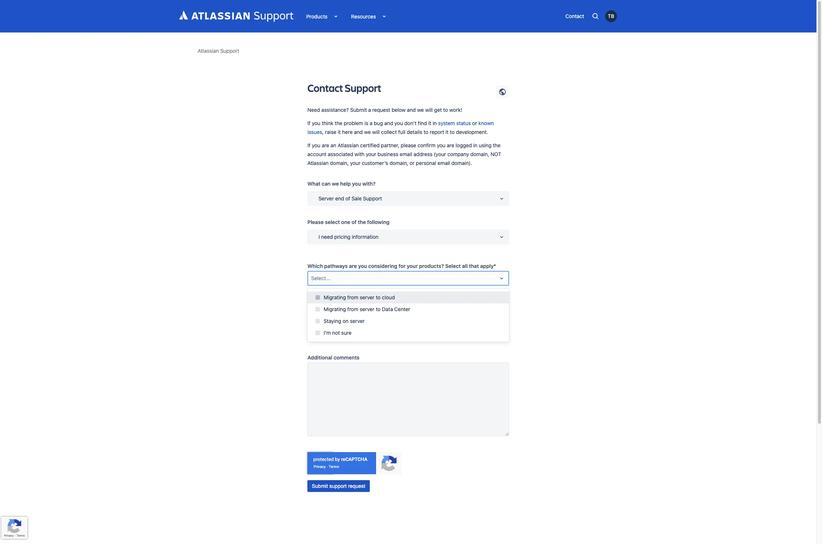 Task type: locate. For each thing, give the bounding box(es) containing it.
atlassian logo image
[[179, 11, 293, 22]]

and right the below
[[407, 107, 416, 113]]

i'm
[[324, 330, 331, 336]]

1 horizontal spatial we
[[364, 129, 371, 135]]

think
[[322, 120, 333, 126]]

1 horizontal spatial request
[[372, 107, 390, 113]]

1 horizontal spatial in
[[473, 142, 478, 149]]

to up the data
[[379, 299, 384, 305]]

or up development.
[[472, 120, 477, 126]]

0 vertical spatial atlassian
[[198, 48, 219, 54]]

1 horizontal spatial are
[[349, 263, 357, 269]]

0 vertical spatial of
[[346, 195, 350, 202]]

it right find
[[428, 120, 431, 126]]

1 vertical spatial we
[[364, 129, 371, 135]]

1 open image from the top
[[497, 194, 506, 203]]

0 horizontal spatial domain,
[[330, 160, 349, 166]]

1 vertical spatial support
[[345, 81, 381, 95]]

1 migrating from the top
[[324, 295, 346, 301]]

what's
[[321, 330, 337, 336]]

want
[[365, 299, 377, 305]]

collect
[[381, 129, 397, 135]]

1 horizontal spatial atlassian
[[307, 160, 329, 166]]

server up migrating from server to data center
[[360, 295, 375, 301]]

open image for if you are an atlassian certified partner, please confirm you are logged in using the account associated with your business email address (your company domain, not atlassian domain, your customer's domain, or personal email domain).
[[497, 274, 506, 283]]

0 vertical spatial if
[[307, 120, 311, 126]]

2 horizontal spatial and
[[407, 107, 416, 113]]

0 horizontal spatial of
[[346, 195, 350, 202]]

contact support
[[307, 81, 381, 95]]

if
[[307, 120, 311, 126], [307, 142, 311, 149]]

associated
[[328, 151, 353, 157]]

0 vertical spatial email
[[400, 151, 412, 157]]

will down 'bug'
[[372, 129, 380, 135]]

2 vertical spatial and
[[354, 129, 363, 135]]

please
[[401, 142, 416, 149]]

you right do
[[355, 299, 364, 305]]

what can we help you with?
[[307, 181, 376, 187]]

in up report
[[433, 120, 437, 126]]

to down find
[[424, 129, 428, 135]]

1 vertical spatial and
[[384, 120, 393, 126]]

of right sen
[[443, 299, 448, 305]]

2 vertical spatial your
[[407, 263, 418, 269]]

account avatar image
[[605, 10, 617, 22]]

we
[[417, 107, 424, 113], [364, 129, 371, 135], [332, 181, 339, 187]]

1 vertical spatial atlassian
[[338, 142, 359, 149]]

domain, down business
[[390, 160, 408, 166]]

1 vertical spatial will
[[372, 129, 380, 135]]

need
[[307, 107, 320, 113]]

if inside if you are an atlassian certified partner, please confirm you are logged in using the account associated with your business email address (your company domain, not atlassian domain, your customer's domain, or personal email domain).
[[307, 142, 311, 149]]

2 horizontal spatial your
[[407, 263, 418, 269]]

0 vertical spatial from
[[347, 295, 358, 301]]

1 vertical spatial or
[[410, 160, 415, 166]]

2 horizontal spatial it
[[446, 129, 449, 135]]

email down (your
[[438, 160, 450, 166]]

products button
[[301, 11, 342, 22]]

i
[[319, 234, 320, 240]]

domain,
[[470, 151, 489, 157], [330, 160, 349, 166], [390, 160, 408, 166]]

of right one at top left
[[352, 219, 357, 225]]

0 horizontal spatial submit
[[312, 484, 328, 490]]

2 which from the top
[[307, 299, 323, 305]]

0 horizontal spatial are
[[322, 142, 329, 149]]

server right on
[[350, 318, 365, 324]]

support for contact support
[[345, 81, 381, 95]]

1 horizontal spatial email
[[438, 160, 450, 166]]

1 from from the top
[[347, 295, 358, 301]]

1 vertical spatial from
[[347, 306, 358, 313]]

will
[[425, 107, 433, 113], [372, 129, 380, 135]]

the left sen
[[422, 299, 430, 305]]

contact link
[[562, 11, 588, 22]]

certified
[[360, 142, 380, 149]]

support
[[329, 484, 347, 490]]

support up need assistance? submit a request below and we will get to work!
[[345, 81, 381, 95]]

can
[[322, 181, 331, 187]]

1 horizontal spatial submit
[[350, 107, 367, 113]]

address
[[414, 151, 433, 157]]

full
[[398, 129, 405, 135]]

0 horizontal spatial or
[[410, 160, 415, 166]]

it for , raise it here and we will collect full details to report it to development.
[[446, 129, 449, 135]]

are
[[322, 142, 329, 149], [447, 142, 454, 149], [349, 263, 357, 269]]

server
[[360, 295, 375, 301], [360, 306, 375, 313], [350, 318, 365, 324]]

and up collect
[[384, 120, 393, 126]]

your down certified
[[366, 151, 376, 157]]

submit left support
[[312, 484, 328, 490]]

0 horizontal spatial will
[[372, 129, 380, 135]]

a
[[368, 107, 371, 113], [370, 120, 373, 126], [338, 330, 341, 336]]

0 horizontal spatial your
[[350, 160, 361, 166]]

0 vertical spatial which
[[307, 263, 323, 269]]

0 vertical spatial your
[[366, 151, 376, 157]]

to right get
[[443, 107, 448, 113]]

the
[[335, 120, 342, 126], [493, 142, 501, 149], [358, 219, 366, 225], [422, 299, 430, 305]]

submit
[[350, 107, 367, 113], [312, 484, 328, 490]]

from right products
[[347, 295, 358, 301]]

are right pathways
[[349, 263, 357, 269]]

from down do
[[347, 306, 358, 313]]

bug
[[374, 120, 383, 126]]

submit support request button
[[307, 481, 370, 493]]

1 horizontal spatial contact
[[566, 13, 584, 19]]

0 vertical spatial will
[[425, 107, 433, 113]]

0 vertical spatial request
[[372, 107, 390, 113]]

migrating down products
[[324, 306, 346, 313]]

open image
[[497, 194, 506, 203], [497, 233, 506, 242], [497, 274, 506, 283]]

1 horizontal spatial or
[[472, 120, 477, 126]]

0 vertical spatial server
[[360, 295, 375, 301]]

Which products do you want to migrate? Enter the SEN of each product below.  text field
[[307, 310, 509, 324]]

1 vertical spatial open image
[[497, 233, 506, 242]]

0 vertical spatial submit
[[350, 107, 367, 113]]

2 vertical spatial a
[[338, 330, 341, 336]]

which pathways are you considering for your products? select all that apply*
[[307, 263, 496, 269]]

server for cloud
[[360, 295, 375, 301]]

1 vertical spatial request
[[348, 484, 365, 490]]

that
[[469, 263, 479, 269]]

you up (your
[[437, 142, 446, 149]]

2 vertical spatial open image
[[497, 274, 506, 283]]

and down problem
[[354, 129, 363, 135]]

from for cloud
[[347, 295, 358, 301]]

which for which pathways are you considering for your products? select all that apply*
[[307, 263, 323, 269]]

request up 'bug'
[[372, 107, 390, 113]]

migrating
[[324, 295, 346, 301], [324, 306, 346, 313]]

details
[[407, 129, 422, 135]]

a left sure
[[338, 330, 341, 336]]

if up account
[[307, 142, 311, 149]]

resources button
[[346, 11, 390, 22]]

1 vertical spatial migrating
[[324, 306, 346, 313]]

domain, down associated
[[330, 160, 349, 166]]

your down with at top
[[350, 160, 361, 166]]

select...
[[311, 275, 330, 282]]

which left products
[[307, 299, 323, 305]]

contact up assistance?
[[307, 81, 343, 95]]

it down system on the right top of page
[[446, 129, 449, 135]]

if up issues
[[307, 120, 311, 126]]

domain).
[[451, 160, 472, 166]]

your right for
[[407, 263, 418, 269]]

on
[[343, 318, 349, 324]]

1 horizontal spatial will
[[425, 107, 433, 113]]

staying on server
[[324, 318, 365, 324]]

it left here
[[338, 129, 341, 135]]

2 if from the top
[[307, 142, 311, 149]]

apply*
[[480, 263, 496, 269]]

2 open image from the top
[[497, 233, 506, 242]]

1 vertical spatial server
[[360, 306, 375, 313]]

atlassian support link
[[198, 47, 239, 55]]

2 vertical spatial we
[[332, 181, 339, 187]]

1 vertical spatial which
[[307, 299, 323, 305]]

atlassian support
[[198, 48, 239, 54]]

partner,
[[381, 142, 399, 149]]

staying
[[324, 318, 341, 324]]

pathways
[[324, 263, 348, 269]]

2 horizontal spatial domain,
[[470, 151, 489, 157]]

if for if you are an atlassian certified partner, please confirm you are logged in using the account associated with your business email address (your company domain, not atlassian domain, your customer's domain, or personal email domain).
[[307, 142, 311, 149]]

1 vertical spatial a
[[370, 120, 373, 126]]

which products do you want to migrate? enter the sen of each product below.
[[307, 299, 499, 305]]

you right help
[[352, 181, 361, 187]]

0 horizontal spatial contact
[[307, 81, 343, 95]]

of right end
[[346, 195, 350, 202]]

considering
[[368, 263, 397, 269]]

submit up problem
[[350, 107, 367, 113]]

work!
[[449, 107, 462, 113]]

email down please
[[400, 151, 412, 157]]

open image for need assistance? submit a request below and we will get to work!
[[497, 194, 506, 203]]

in left using
[[473, 142, 478, 149]]

0 horizontal spatial request
[[348, 484, 365, 490]]

the up not
[[493, 142, 501, 149]]

known issues
[[307, 120, 494, 135]]

confirm
[[418, 142, 436, 149]]

are for if you are an atlassian certified partner, please confirm you are logged in using the account associated with your business email address (your company domain, not atlassian domain, your customer's domain, or personal email domain).
[[322, 142, 329, 149]]

is
[[365, 120, 368, 126]]

2 from from the top
[[347, 306, 358, 313]]

personal
[[416, 160, 436, 166]]

0 vertical spatial in
[[433, 120, 437, 126]]

submit inside button
[[312, 484, 328, 490]]

2 horizontal spatial of
[[443, 299, 448, 305]]

or left the personal
[[410, 160, 415, 166]]

are up company
[[447, 142, 454, 149]]

below.
[[483, 299, 499, 305]]

1 if from the top
[[307, 120, 311, 126]]

your
[[366, 151, 376, 157], [350, 160, 361, 166], [407, 263, 418, 269]]

which for which products do you want to migrate? enter the sen of each product below.
[[307, 299, 323, 305]]

search page image
[[592, 12, 600, 20]]

request
[[372, 107, 390, 113], [348, 484, 365, 490]]

2 horizontal spatial we
[[417, 107, 424, 113]]

to left cloud
[[376, 295, 381, 301]]

0 horizontal spatial email
[[400, 151, 412, 157]]

1 vertical spatial in
[[473, 142, 478, 149]]

0 horizontal spatial atlassian
[[198, 48, 219, 54]]

need
[[321, 234, 333, 240]]

contact left search page image
[[566, 13, 584, 19]]

email
[[400, 151, 412, 157], [438, 160, 450, 166]]

1 vertical spatial contact
[[307, 81, 343, 95]]

sen
[[432, 299, 442, 305]]

0 horizontal spatial we
[[332, 181, 339, 187]]

request right support
[[348, 484, 365, 490]]

customer's
[[362, 160, 388, 166]]

0 horizontal spatial and
[[354, 129, 363, 135]]

request inside submit support request button
[[348, 484, 365, 490]]

, raise it here and we will collect full details to report it to development.
[[322, 129, 488, 135]]

2 migrating from the top
[[324, 306, 346, 313]]

sen?
[[342, 330, 356, 336]]

0 vertical spatial open image
[[497, 194, 506, 203]]

3 open image from the top
[[497, 274, 506, 283]]

support down 'atlassian logo'
[[220, 48, 239, 54]]

contact for contact support
[[307, 81, 343, 95]]

which up select...
[[307, 263, 323, 269]]

a up is
[[368, 107, 371, 113]]

1 vertical spatial your
[[350, 160, 361, 166]]

1 horizontal spatial it
[[428, 120, 431, 126]]

support inside "link"
[[220, 48, 239, 54]]

0 vertical spatial contact
[[566, 13, 584, 19]]

which
[[307, 263, 323, 269], [307, 299, 323, 305]]

business
[[378, 151, 398, 157]]

or
[[472, 120, 477, 126], [410, 160, 415, 166]]

domain, down using
[[470, 151, 489, 157]]

or inside if you are an atlassian certified partner, please confirm you are logged in using the account associated with your business email address (your company domain, not atlassian domain, your customer's domain, or personal email domain).
[[410, 160, 415, 166]]

1 which from the top
[[307, 263, 323, 269]]

1 vertical spatial if
[[307, 142, 311, 149]]

will left get
[[425, 107, 433, 113]]

0 vertical spatial support
[[220, 48, 239, 54]]

support down with? in the top of the page
[[363, 195, 382, 202]]

migrating left do
[[324, 295, 346, 301]]

0 vertical spatial we
[[417, 107, 424, 113]]

server down want
[[360, 306, 375, 313]]

0 vertical spatial migrating
[[324, 295, 346, 301]]

we down is
[[364, 129, 371, 135]]

you
[[312, 120, 320, 126], [395, 120, 403, 126], [312, 142, 320, 149], [437, 142, 446, 149], [352, 181, 361, 187], [358, 263, 367, 269], [355, 299, 364, 305]]

we right can at the left top of the page
[[332, 181, 339, 187]]

2 vertical spatial atlassian
[[307, 160, 329, 166]]

1 horizontal spatial domain,
[[390, 160, 408, 166]]

and
[[407, 107, 416, 113], [384, 120, 393, 126], [354, 129, 363, 135]]

1 vertical spatial submit
[[312, 484, 328, 490]]

we up find
[[417, 107, 424, 113]]

a right is
[[370, 120, 373, 126]]

to left the data
[[376, 306, 381, 313]]

1 vertical spatial of
[[352, 219, 357, 225]]

2 horizontal spatial atlassian
[[338, 142, 359, 149]]

find
[[418, 120, 427, 126]]

0 vertical spatial and
[[407, 107, 416, 113]]

server end of sale support
[[319, 195, 382, 202]]

are left an
[[322, 142, 329, 149]]



Task type: describe. For each thing, give the bounding box(es) containing it.
you up "full"
[[395, 120, 403, 126]]

don't
[[404, 120, 417, 126]]

following
[[367, 219, 390, 225]]

do
[[348, 299, 354, 305]]

products?
[[419, 263, 444, 269]]

assistance?
[[321, 107, 349, 113]]

not
[[332, 330, 340, 336]]

from for data
[[347, 306, 358, 313]]

server
[[319, 195, 334, 202]]

please
[[307, 219, 324, 225]]

migrating for migrating from server to data center
[[324, 306, 346, 313]]

server for data
[[360, 306, 375, 313]]

(your
[[434, 151, 446, 157]]

with
[[355, 151, 365, 157]]

the inside if you are an atlassian certified partner, please confirm you are logged in using the account associated with your business email address (your company domain, not atlassian domain, your customer's domain, or personal email domain).
[[493, 142, 501, 149]]

atlassian inside "link"
[[198, 48, 219, 54]]

need assistance? submit a request below and we will get to work!
[[307, 107, 462, 113]]

you up issues
[[312, 120, 320, 126]]

2 vertical spatial server
[[350, 318, 365, 324]]

0 vertical spatial or
[[472, 120, 477, 126]]

pricing
[[334, 234, 351, 240]]

additional comments
[[307, 355, 360, 361]]

select
[[325, 219, 340, 225]]

all
[[462, 263, 468, 269]]

get
[[434, 107, 442, 113]]

not
[[491, 151, 501, 157]]

additional
[[307, 355, 332, 361]]

sale
[[352, 195, 362, 202]]

migrate?
[[385, 299, 407, 305]]

known
[[479, 120, 494, 126]]

it for if you think the problem is a bug and you don't find it in system status or
[[428, 120, 431, 126]]

submit support request
[[312, 484, 365, 490]]

here
[[342, 129, 353, 135]]

2 vertical spatial of
[[443, 299, 448, 305]]

development.
[[456, 129, 488, 135]]

Additional comments text field
[[307, 363, 509, 437]]

system
[[438, 120, 455, 126]]

select
[[445, 263, 461, 269]]

status
[[456, 120, 471, 126]]

you left considering
[[358, 263, 367, 269]]

a inside what's a sen? button
[[338, 330, 341, 336]]

raise
[[325, 129, 336, 135]]

product
[[463, 299, 482, 305]]

i need pricing information
[[319, 234, 379, 240]]

migrating for migrating from server to cloud
[[324, 295, 346, 301]]

for
[[399, 263, 406, 269]]

help
[[340, 181, 351, 187]]

are for which pathways are you considering for your products? select all that apply*
[[349, 263, 357, 269]]

if for if you think the problem is a bug and you don't find it in system status or
[[307, 120, 311, 126]]

company
[[448, 151, 469, 157]]

contact for contact
[[566, 13, 584, 19]]

system status link
[[438, 120, 471, 126]]

support for atlassian support
[[220, 48, 239, 54]]

migrating from server to data center
[[324, 306, 410, 313]]

if you think the problem is a bug and you don't find it in system status or
[[307, 120, 479, 126]]

,
[[322, 129, 324, 135]]

the right think
[[335, 120, 342, 126]]

1 horizontal spatial and
[[384, 120, 393, 126]]

issues
[[307, 129, 322, 135]]

information
[[352, 234, 379, 240]]

migrating from server to cloud
[[324, 295, 395, 301]]

below
[[392, 107, 406, 113]]

0 vertical spatial a
[[368, 107, 371, 113]]

2 horizontal spatial are
[[447, 142, 454, 149]]

center
[[394, 306, 410, 313]]

2 vertical spatial support
[[363, 195, 382, 202]]

problem
[[344, 120, 363, 126]]

report
[[430, 129, 444, 135]]

products
[[306, 13, 328, 19]]

logged
[[456, 142, 472, 149]]

each
[[450, 299, 461, 305]]

enter
[[408, 299, 421, 305]]

in inside if you are an atlassian certified partner, please confirm you are logged in using the account associated with your business email address (your company domain, not atlassian domain, your customer's domain, or personal email domain).
[[473, 142, 478, 149]]

0 horizontal spatial in
[[433, 120, 437, 126]]

1 horizontal spatial of
[[352, 219, 357, 225]]

resources
[[351, 13, 376, 19]]

please select one of the following
[[307, 219, 390, 225]]

the up information
[[358, 219, 366, 225]]

an
[[331, 142, 336, 149]]

end
[[335, 195, 344, 202]]

one
[[341, 219, 350, 225]]

i'm not sure
[[324, 330, 352, 336]]

you up account
[[312, 142, 320, 149]]

products image
[[328, 12, 336, 21]]

1 vertical spatial email
[[438, 160, 450, 166]]

with?
[[362, 181, 376, 187]]

1 horizontal spatial your
[[366, 151, 376, 157]]

what's a sen? button
[[307, 321, 360, 340]]

resources dropdown image
[[376, 12, 385, 21]]

data
[[382, 306, 393, 313]]

cloud
[[382, 295, 395, 301]]

0 horizontal spatial it
[[338, 129, 341, 135]]

using
[[479, 142, 492, 149]]

sure
[[341, 330, 352, 336]]

known issues link
[[307, 120, 494, 135]]

products
[[324, 299, 346, 305]]

comments
[[334, 355, 360, 361]]

to down system status link
[[450, 129, 455, 135]]

if you are an atlassian certified partner, please confirm you are logged in using the account associated with your business email address (your company domain, not atlassian domain, your customer's domain, or personal email domain).
[[307, 142, 501, 166]]



Task type: vqa. For each thing, say whether or not it's contained in the screenshot.
the and
yes



